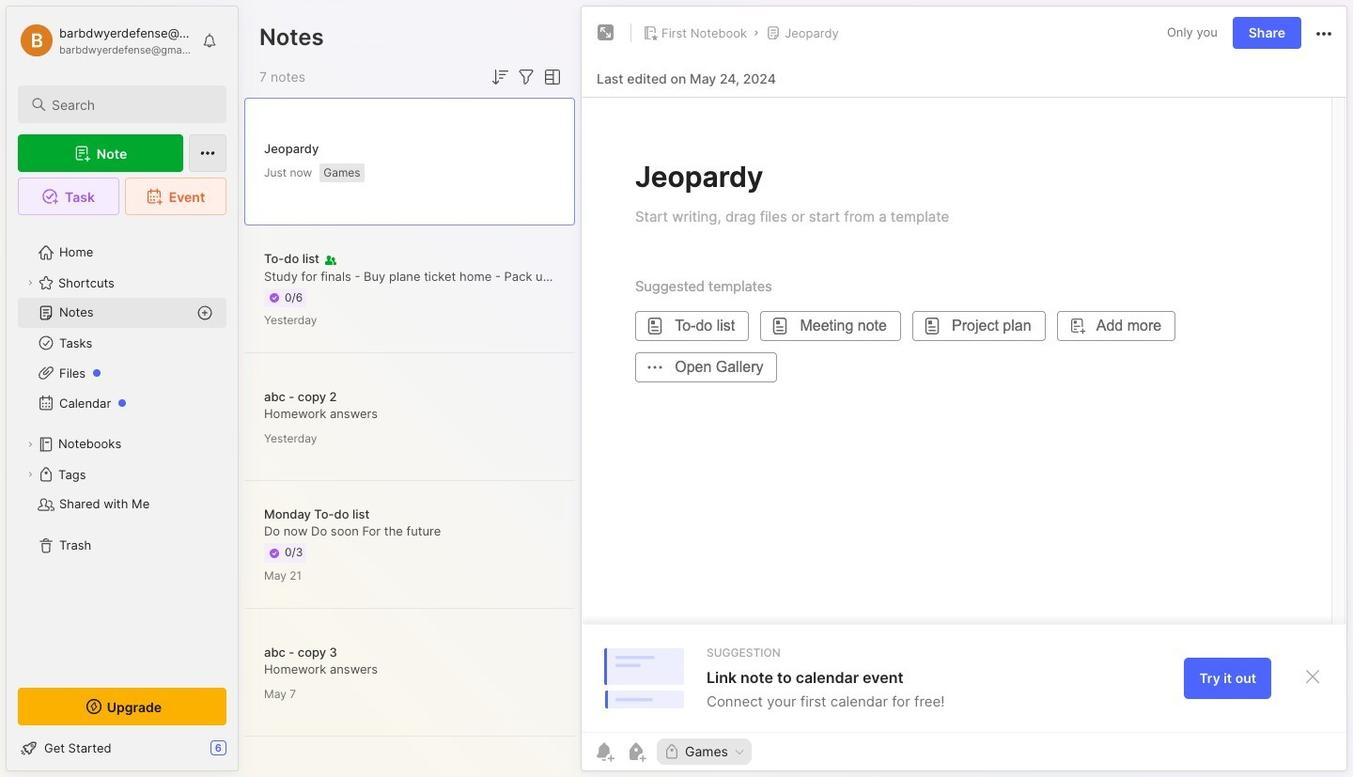 Task type: locate. For each thing, give the bounding box(es) containing it.
Help and Learning task checklist field
[[7, 733, 238, 763]]

Search text field
[[52, 96, 210, 114]]

None search field
[[52, 93, 210, 116]]

more actions image
[[1313, 22, 1335, 45]]

tree
[[7, 226, 238, 671]]

expand note image
[[595, 22, 617, 44]]

Add filters field
[[515, 66, 537, 88]]

expand tags image
[[24, 469, 36, 480]]

add tag image
[[625, 740, 647, 763]]

tree inside main 'element'
[[7, 226, 238, 671]]

add a reminder image
[[593, 740, 615, 763]]

main element
[[0, 0, 244, 777]]

Note Editor text field
[[582, 97, 1347, 625]]



Task type: vqa. For each thing, say whether or not it's contained in the screenshot.
Home icon
no



Task type: describe. For each thing, give the bounding box(es) containing it.
add filters image
[[515, 66, 537, 88]]

Games Tag actions field
[[728, 745, 746, 758]]

click to collapse image
[[237, 742, 251, 765]]

Sort options field
[[489, 66, 511, 88]]

expand notebooks image
[[24, 439, 36, 450]]

View options field
[[537, 66, 564, 88]]

note window element
[[581, 6, 1348, 776]]

Account field
[[18, 22, 192, 59]]

none search field inside main 'element'
[[52, 93, 210, 116]]

More actions field
[[1313, 21, 1335, 45]]



